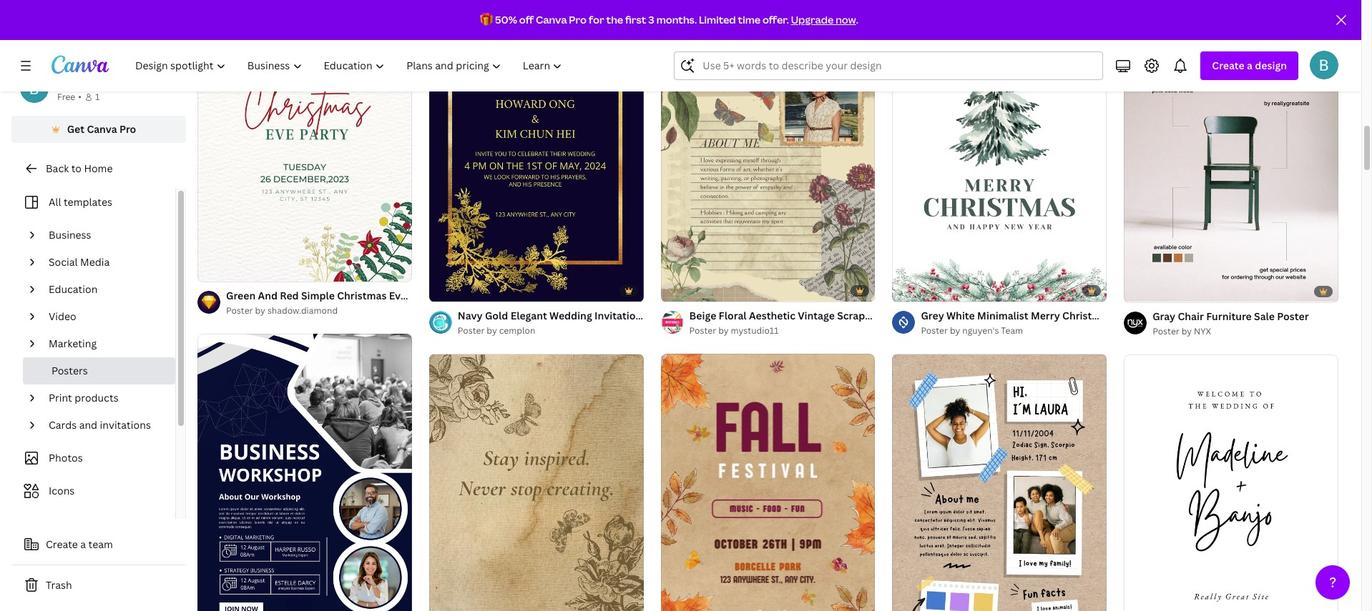 Task type: vqa. For each thing, say whether or not it's contained in the screenshot.
Windows Button corresponding to Option
no



Task type: locate. For each thing, give the bounding box(es) containing it.
now
[[836, 13, 856, 26]]

3
[[648, 13, 654, 26]]

back
[[46, 162, 69, 175]]

1 vertical spatial pro
[[119, 122, 136, 136]]

red
[[280, 289, 299, 302]]

marketing
[[49, 337, 97, 351]]

sale
[[1254, 309, 1275, 323]]

limited
[[699, 13, 736, 26]]

create inside button
[[46, 538, 78, 552]]

cards
[[49, 419, 77, 432]]

0 vertical spatial christmas
[[337, 289, 387, 302]]

🎁
[[480, 13, 493, 26]]

0 horizontal spatial canva
[[87, 122, 117, 136]]

get
[[67, 122, 84, 136]]

by
[[255, 304, 265, 317], [487, 325, 497, 337], [718, 325, 729, 337], [950, 325, 960, 337], [1182, 325, 1192, 337]]

christmas
[[337, 289, 387, 302], [1063, 309, 1112, 323]]

a inside the create a team button
[[80, 538, 86, 552]]

None search field
[[674, 52, 1104, 80]]

by inside navy gold elegant wedding invitation poster poster by cemplon
[[487, 325, 497, 337]]

by down chair
[[1182, 325, 1192, 337]]

cemplon
[[499, 325, 535, 337]]

canva right get
[[87, 122, 117, 136]]

by down profile
[[950, 325, 960, 337]]

poster by nyx link
[[1153, 324, 1309, 339]]

poster by nguyen's team link
[[921, 324, 1107, 339]]

grey white minimalist merry christmas poster portrait link
[[921, 309, 1186, 324]]

a left team at left bottom
[[80, 538, 86, 552]]

by down 'gold'
[[487, 325, 497, 337]]

0 vertical spatial create
[[1212, 59, 1245, 72]]

create for create a team
[[46, 538, 78, 552]]

1 horizontal spatial create
[[1212, 59, 1245, 72]]

a inside the create a design "dropdown button"
[[1247, 59, 1253, 72]]

1 vertical spatial christmas
[[1063, 309, 1112, 323]]

invitation
[[595, 309, 642, 323]]

0 horizontal spatial pro
[[119, 122, 136, 136]]

social media
[[49, 255, 110, 269]]

0 horizontal spatial christmas
[[337, 289, 387, 302]]

shadow.diamond
[[267, 304, 338, 317]]

green
[[226, 289, 256, 302]]

personal
[[57, 75, 100, 89], [892, 309, 934, 323]]

canva
[[536, 13, 567, 26], [87, 122, 117, 136]]

print products
[[49, 391, 118, 405]]

personal left profile
[[892, 309, 934, 323]]

print products link
[[43, 385, 167, 412]]

and
[[258, 289, 278, 302]]

canva right off
[[536, 13, 567, 26]]

pro left 'for'
[[569, 13, 587, 26]]

photos
[[49, 451, 83, 465]]

icons link
[[20, 478, 167, 505]]

green and red simple christmas eve party poster image
[[197, 0, 412, 282]]

christmas for simple
[[337, 289, 387, 302]]

trash link
[[11, 572, 186, 600]]

0 vertical spatial a
[[1247, 59, 1253, 72]]

christmas right merry at the right bottom of page
[[1063, 309, 1112, 323]]

templates
[[64, 195, 112, 209]]

Search search field
[[703, 52, 1094, 79]]

by down the floral
[[718, 325, 729, 337]]

poster by mystudio11 link
[[689, 324, 875, 339]]

create inside "dropdown button"
[[1212, 59, 1245, 72]]

poster
[[437, 289, 469, 302], [226, 304, 253, 317], [644, 309, 676, 323], [971, 309, 1003, 323], [1114, 309, 1146, 323], [1277, 309, 1309, 323], [458, 325, 485, 337], [689, 325, 716, 337], [921, 325, 948, 337], [1153, 325, 1180, 337]]

christmas left eve
[[337, 289, 387, 302]]

for
[[589, 13, 604, 26]]

a left design
[[1247, 59, 1253, 72]]

poster right invitation
[[644, 309, 676, 323]]

and
[[79, 419, 97, 432]]

create a team
[[46, 538, 113, 552]]

brown illustrated fall festival poster image
[[661, 354, 875, 612]]

•
[[78, 91, 82, 103]]

icons
[[49, 484, 75, 498]]

scrapbook
[[837, 309, 889, 323]]

1 horizontal spatial christmas
[[1063, 309, 1112, 323]]

1 vertical spatial a
[[80, 538, 86, 552]]

0 vertical spatial personal
[[57, 75, 100, 89]]

personal up •
[[57, 75, 100, 89]]

brown minimalist scrapbook personal profile all about me poster image
[[892, 355, 1107, 612]]

0 vertical spatial pro
[[569, 13, 587, 26]]

poster up nguyen's
[[971, 309, 1003, 323]]

50%
[[495, 13, 517, 26]]

gray chair furniture sale poster image
[[1124, 0, 1339, 302]]

free
[[57, 91, 75, 103]]

aesthetic
[[749, 309, 796, 323]]

1 vertical spatial canva
[[87, 122, 117, 136]]

1 horizontal spatial a
[[1247, 59, 1253, 72]]

christmas inside grey white minimalist merry christmas poster portrait poster by nguyen's team
[[1063, 309, 1112, 323]]

create left design
[[1212, 59, 1245, 72]]

all templates link
[[20, 189, 167, 216]]

months.
[[657, 13, 697, 26]]

1 horizontal spatial personal
[[892, 309, 934, 323]]

grey white minimalist merry christmas poster portrait image
[[892, 0, 1107, 302]]

1 vertical spatial personal
[[892, 309, 934, 323]]

christmas inside green and red simple christmas eve party poster poster by shadow.diamond
[[337, 289, 387, 302]]

beige floral aesthetic vintage scrapbook personal profile poster link
[[689, 309, 1003, 324]]

poster down grey
[[921, 325, 948, 337]]

elegant
[[511, 309, 547, 323]]

video link
[[43, 303, 167, 331]]

poster left "gray"
[[1114, 309, 1146, 323]]

1 vertical spatial create
[[46, 538, 78, 552]]

cards and invitations link
[[43, 412, 167, 439]]

by inside grey white minimalist merry christmas poster portrait poster by nguyen's team
[[950, 325, 960, 337]]

create left team at left bottom
[[46, 538, 78, 552]]

print
[[49, 391, 72, 405]]

1
[[95, 91, 100, 103]]

to
[[71, 162, 82, 175]]

0 horizontal spatial a
[[80, 538, 86, 552]]

0 horizontal spatial create
[[46, 538, 78, 552]]

0 vertical spatial canva
[[536, 13, 567, 26]]

beige floral aesthetic vintage scrapbook personal profile poster poster by mystudio11
[[689, 309, 1003, 337]]

chair
[[1178, 309, 1204, 323]]

by down and at the left top of page
[[255, 304, 265, 317]]

create
[[1212, 59, 1245, 72], [46, 538, 78, 552]]

navy and white modern business workshop poster image
[[197, 334, 412, 612]]

pro up back to home link
[[119, 122, 136, 136]]

social media link
[[43, 249, 167, 276]]

social
[[49, 255, 78, 269]]

the
[[606, 13, 623, 26]]

home
[[84, 162, 113, 175]]

navy gold elegant wedding invitation poster image
[[429, 0, 644, 302]]



Task type: describe. For each thing, give the bounding box(es) containing it.
🎁 50% off canva pro for the first 3 months. limited time offer. upgrade now .
[[480, 13, 858, 26]]

white
[[947, 309, 975, 323]]

grey white minimalist merry christmas poster portrait poster by nguyen's team
[[921, 309, 1186, 337]]

invitations
[[100, 419, 151, 432]]

poster by cemplon link
[[458, 324, 644, 339]]

create a design button
[[1201, 52, 1299, 80]]

first
[[625, 13, 646, 26]]

0 horizontal spatial personal
[[57, 75, 100, 89]]

party
[[409, 289, 435, 302]]

pro inside button
[[119, 122, 136, 136]]

brad klo image
[[1310, 51, 1339, 79]]

beige
[[689, 309, 716, 323]]

1 horizontal spatial pro
[[569, 13, 587, 26]]

green and red simple christmas eve party poster link
[[226, 288, 469, 304]]

navy gold elegant wedding invitation poster poster by cemplon
[[458, 309, 676, 337]]

free •
[[57, 91, 82, 103]]

time
[[738, 13, 761, 26]]

get canva pro button
[[11, 116, 186, 143]]

upgrade now button
[[791, 13, 856, 26]]

trash
[[46, 579, 72, 592]]

.
[[856, 13, 858, 26]]

business link
[[43, 222, 167, 249]]

team
[[88, 538, 113, 552]]

create for create a design
[[1212, 59, 1245, 72]]

black white minimalist calligraphy welcome wedding sign poster image
[[1124, 355, 1339, 612]]

eve
[[389, 289, 407, 302]]

gray chair furniture sale poster link
[[1153, 309, 1309, 324]]

by inside beige floral aesthetic vintage scrapbook personal profile poster poster by mystudio11
[[718, 325, 729, 337]]

video
[[49, 310, 76, 323]]

wedding
[[550, 309, 592, 323]]

design
[[1255, 59, 1287, 72]]

back to home
[[46, 162, 113, 175]]

poster down portrait
[[1153, 325, 1180, 337]]

photos link
[[20, 445, 167, 472]]

media
[[80, 255, 110, 269]]

poster down "beige"
[[689, 325, 716, 337]]

poster down navy
[[458, 325, 485, 337]]

poster right sale
[[1277, 309, 1309, 323]]

upgrade
[[791, 13, 834, 26]]

get canva pro
[[67, 122, 136, 136]]

education
[[49, 283, 98, 296]]

grey
[[921, 309, 944, 323]]

poster up navy
[[437, 289, 469, 302]]

poster by shadow.diamond link
[[226, 304, 412, 318]]

products
[[75, 391, 118, 405]]

green and red simple christmas eve party poster poster by shadow.diamond
[[226, 289, 469, 317]]

a for design
[[1247, 59, 1253, 72]]

brown creative vintage rustic motivational quote poster image
[[429, 355, 644, 612]]

all
[[49, 195, 61, 209]]

profile
[[937, 309, 969, 323]]

nyx
[[1194, 325, 1211, 337]]

christmas for merry
[[1063, 309, 1112, 323]]

a for team
[[80, 538, 86, 552]]

offer.
[[763, 13, 789, 26]]

back to home link
[[11, 155, 186, 183]]

mystudio11
[[731, 325, 779, 337]]

canva inside button
[[87, 122, 117, 136]]

team
[[1001, 325, 1023, 337]]

vintage
[[798, 309, 835, 323]]

create a team button
[[11, 531, 186, 559]]

gray
[[1153, 309, 1176, 323]]

cards and invitations
[[49, 419, 151, 432]]

by inside gray chair furniture sale poster poster by nyx
[[1182, 325, 1192, 337]]

nguyen's
[[962, 325, 999, 337]]

1 horizontal spatial canva
[[536, 13, 567, 26]]

gold
[[485, 309, 508, 323]]

top level navigation element
[[126, 52, 575, 80]]

furniture
[[1206, 309, 1252, 323]]

navy gold elegant wedding invitation poster link
[[458, 309, 676, 324]]

minimalist
[[977, 309, 1029, 323]]

gray chair furniture sale poster poster by nyx
[[1153, 309, 1309, 337]]

simple
[[301, 289, 335, 302]]

marketing link
[[43, 331, 167, 358]]

navy
[[458, 309, 483, 323]]

education link
[[43, 276, 167, 303]]

merry
[[1031, 309, 1060, 323]]

off
[[519, 13, 534, 26]]

personal inside beige floral aesthetic vintage scrapbook personal profile poster poster by mystudio11
[[892, 309, 934, 323]]

poster down green
[[226, 304, 253, 317]]

floral
[[719, 309, 747, 323]]

business
[[49, 228, 91, 242]]

beige floral aesthetic vintage scrapbook personal profile poster image
[[661, 0, 875, 302]]

by inside green and red simple christmas eve party poster poster by shadow.diamond
[[255, 304, 265, 317]]



